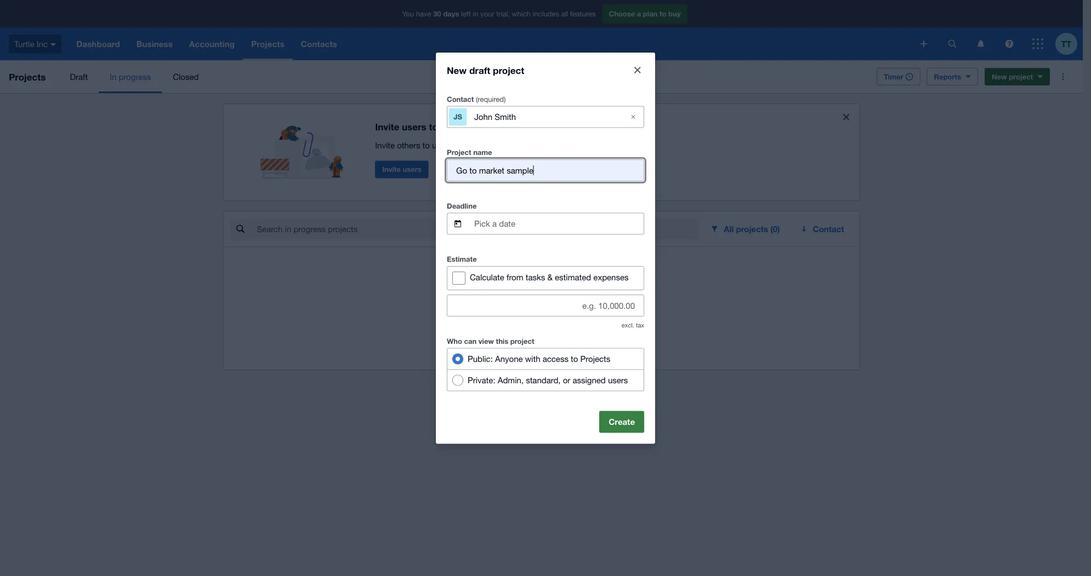 Task type: vqa. For each thing, say whether or not it's contained in the screenshot.
bottom YOUR
yes



Task type: describe. For each thing, give the bounding box(es) containing it.
invite for invite users to projects
[[375, 122, 399, 133]]

user
[[588, 141, 604, 150]]

public:
[[468, 354, 493, 364]]

excl.
[[622, 322, 634, 329]]

project name
[[447, 148, 492, 157]]

1 horizontal spatial progress
[[554, 296, 594, 307]]

access
[[543, 354, 569, 364]]

choose
[[609, 9, 635, 18]]

assign
[[496, 141, 520, 150]]

in
[[110, 72, 116, 81]]

calculate from tasks & estimated expenses
[[470, 272, 629, 282]]

in progress
[[110, 72, 151, 81]]

estimate
[[447, 255, 477, 264]]

public: anyone with access to projects
[[468, 354, 610, 364]]

new inside create a new project from the new project button add tasks, enter time and keep track of your spending
[[560, 313, 578, 322]]

this
[[496, 337, 508, 346]]

inc
[[37, 39, 48, 49]]

new draft project
[[447, 65, 524, 76]]

view
[[479, 337, 494, 346]]

new for new project
[[992, 72, 1007, 81]]

use
[[432, 141, 445, 150]]

e.g. 10,000.00 field
[[447, 295, 644, 316]]

projects inside 'group'
[[580, 354, 610, 364]]

draft link
[[59, 60, 99, 93]]

clear image
[[622, 106, 644, 128]]

timer
[[884, 72, 903, 81]]

time
[[504, 326, 520, 335]]

all
[[724, 224, 734, 234]]

all
[[561, 9, 568, 18]]

invite users link
[[375, 161, 429, 179]]

calculate
[[470, 272, 504, 282]]

all projects (0) button
[[703, 218, 789, 240]]

svg image inside turtle inc popup button
[[51, 43, 56, 46]]

1 vertical spatial in
[[544, 296, 552, 307]]

your inside tt banner
[[480, 9, 494, 18]]

who can view this project
[[447, 337, 534, 346]]

trial,
[[496, 9, 510, 18]]

track
[[559, 326, 577, 335]]

your inside create a new project from the new project button add tasks, enter time and keep track of your spending
[[589, 326, 605, 335]]

assigned
[[573, 376, 606, 385]]

turtle inc
[[14, 39, 48, 49]]

add
[[442, 326, 457, 335]]

of
[[579, 326, 587, 335]]

days
[[443, 9, 459, 18]]

invite users to projects image
[[261, 113, 349, 179]]

or
[[563, 376, 570, 385]]

includes
[[533, 9, 559, 18]]

(0)
[[771, 224, 780, 234]]

projects down js on the left top of page
[[441, 122, 478, 133]]

draft
[[469, 65, 490, 76]]

a for choose a plan to buy
[[637, 9, 641, 18]]

choose a plan to buy
[[609, 9, 681, 18]]

expenses
[[594, 272, 629, 282]]

and left assign
[[480, 141, 494, 150]]

manage
[[538, 141, 568, 150]]

contact button
[[793, 218, 853, 240]]

Find or create a contact field
[[473, 107, 618, 127]]

admin,
[[498, 376, 524, 385]]

&
[[547, 272, 553, 282]]

projects for in
[[505, 296, 541, 307]]

from inside new draft project dialog
[[507, 272, 523, 282]]

js
[[454, 113, 462, 121]]

plan
[[643, 9, 658, 18]]

features
[[570, 9, 596, 18]]

you have 30 days left in your trial, which includes all features
[[402, 9, 596, 18]]

button
[[610, 313, 634, 322]]

create for create
[[609, 417, 635, 427]]

project inside popup button
[[1009, 72, 1033, 81]]

who
[[447, 337, 462, 346]]

new
[[482, 313, 497, 322]]

invite users
[[382, 165, 422, 174]]

invite others to use projects and assign and manage their user roles
[[375, 141, 624, 150]]

1 horizontal spatial svg image
[[948, 40, 957, 48]]

no projects in progress
[[489, 296, 594, 307]]

others
[[397, 141, 420, 150]]

projects right use
[[448, 141, 478, 150]]

turtle
[[14, 39, 34, 49]]

and inside create a new project from the new project button add tasks, enter time and keep track of your spending
[[522, 326, 536, 335]]

all projects (0)
[[724, 224, 780, 234]]

and right assign
[[522, 141, 536, 150]]

navigation inside tt banner
[[68, 27, 913, 60]]

name
[[473, 148, 492, 157]]

Deadline field
[[473, 213, 644, 234]]



Task type: locate. For each thing, give the bounding box(es) containing it.
enter
[[483, 326, 502, 335]]

your right of
[[589, 326, 605, 335]]

svg image
[[948, 40, 957, 48], [51, 43, 56, 46]]

reports
[[934, 72, 961, 81]]

in right "left"
[[473, 9, 478, 18]]

create inside create button
[[609, 417, 635, 427]]

turtle inc button
[[0, 27, 68, 60]]

invite up others
[[375, 122, 399, 133]]

Project name field
[[447, 160, 644, 181]]

group containing public: anyone with access to projects
[[447, 348, 644, 392]]

1 vertical spatial from
[[527, 313, 544, 322]]

2 vertical spatial users
[[608, 376, 628, 385]]

spending
[[607, 326, 641, 335]]

invite
[[375, 122, 399, 133], [375, 141, 395, 150], [382, 165, 401, 174]]

buy
[[668, 9, 681, 18]]

to inside 'group'
[[571, 354, 578, 364]]

your
[[480, 9, 494, 18], [589, 326, 605, 335]]

1 horizontal spatial from
[[527, 313, 544, 322]]

new
[[447, 65, 467, 76], [992, 72, 1007, 81], [560, 313, 578, 322]]

and
[[480, 141, 494, 150], [522, 141, 536, 150], [522, 326, 536, 335]]

can
[[464, 337, 477, 346]]

1 horizontal spatial new
[[560, 313, 578, 322]]

a inside create a new project from the new project button add tasks, enter time and keep track of your spending
[[476, 313, 480, 322]]

a left plan
[[637, 9, 641, 18]]

from left tasks
[[507, 272, 523, 282]]

users for invite users
[[403, 165, 422, 174]]

close image
[[634, 67, 641, 73]]

contact for contact (required)
[[447, 95, 474, 103]]

1 horizontal spatial contact
[[813, 224, 844, 234]]

0 vertical spatial projects
[[736, 224, 768, 234]]

private: admin, standard, or assigned users
[[468, 376, 628, 385]]

create inside create a new project from the new project button add tasks, enter time and keep track of your spending
[[449, 313, 473, 322]]

new right reports popup button
[[992, 72, 1007, 81]]

0 horizontal spatial projects
[[505, 296, 541, 307]]

1 vertical spatial projects
[[505, 296, 541, 307]]

users inside invite users link
[[403, 165, 422, 174]]

which
[[512, 9, 531, 18]]

group
[[447, 348, 644, 392]]

contact for contact
[[813, 224, 844, 234]]

closed
[[173, 72, 199, 81]]

0 vertical spatial invite
[[375, 122, 399, 133]]

0 horizontal spatial your
[[480, 9, 494, 18]]

new left draft
[[447, 65, 467, 76]]

the
[[547, 313, 558, 322]]

1 horizontal spatial projects
[[736, 224, 768, 234]]

your left trial,
[[480, 9, 494, 18]]

0 vertical spatial in
[[473, 9, 478, 18]]

tasks,
[[459, 326, 481, 335]]

projects down turtle
[[9, 71, 46, 82]]

0 horizontal spatial svg image
[[51, 43, 56, 46]]

new project
[[992, 72, 1033, 81]]

close button
[[627, 59, 649, 81]]

excl. tax
[[622, 322, 644, 329]]

1 vertical spatial create
[[609, 417, 635, 427]]

projects inside popup button
[[736, 224, 768, 234]]

have
[[416, 9, 431, 18]]

1 horizontal spatial your
[[589, 326, 605, 335]]

to
[[660, 9, 666, 18], [429, 122, 438, 133], [423, 141, 430, 150], [571, 354, 578, 364]]

invite for invite users
[[382, 165, 401, 174]]

0 vertical spatial from
[[507, 272, 523, 282]]

timer button
[[877, 68, 920, 86]]

new draft project dialog
[[436, 53, 655, 444]]

from
[[507, 272, 523, 282], [527, 313, 544, 322]]

progress right in at left
[[119, 72, 151, 81]]

0 horizontal spatial from
[[507, 272, 523, 282]]

you
[[402, 9, 414, 18]]

users right the assigned
[[608, 376, 628, 385]]

keep
[[538, 326, 556, 335]]

create for create a new project from the new project button add tasks, enter time and keep track of your spending
[[449, 313, 473, 322]]

a for create a new project from the new project button add tasks, enter time and keep track of your spending
[[476, 313, 480, 322]]

deadline
[[447, 202, 477, 210]]

0 horizontal spatial new
[[447, 65, 467, 76]]

contact inside popup button
[[813, 224, 844, 234]]

0 horizontal spatial create
[[449, 313, 473, 322]]

users up others
[[402, 122, 426, 133]]

contact inside new draft project dialog
[[447, 95, 474, 103]]

new inside dialog
[[447, 65, 467, 76]]

tt
[[1062, 39, 1072, 49]]

invite for invite others to use projects and assign and manage their user roles
[[375, 141, 395, 150]]

create
[[449, 313, 473, 322], [609, 417, 635, 427]]

new project button
[[985, 68, 1050, 86]]

contact right (0)
[[813, 224, 844, 234]]

0 horizontal spatial progress
[[119, 72, 151, 81]]

a inside tt banner
[[637, 9, 641, 18]]

to right access
[[571, 354, 578, 364]]

projects down tasks
[[505, 296, 541, 307]]

group inside new draft project dialog
[[447, 348, 644, 392]]

1 horizontal spatial a
[[637, 9, 641, 18]]

svg image
[[1033, 38, 1044, 49], [977, 40, 985, 48], [1005, 40, 1014, 48], [921, 41, 927, 47]]

0 horizontal spatial in
[[473, 9, 478, 18]]

tax
[[636, 322, 644, 329]]

roles
[[607, 141, 624, 150]]

svg image right inc on the left of the page
[[51, 43, 56, 46]]

from left the the
[[527, 313, 544, 322]]

1 vertical spatial contact
[[813, 224, 844, 234]]

1 vertical spatial users
[[403, 165, 422, 174]]

project
[[493, 65, 524, 76], [1009, 72, 1033, 81], [500, 313, 525, 322], [580, 313, 608, 322], [510, 337, 534, 346]]

30
[[433, 9, 441, 18]]

create button
[[599, 411, 644, 433]]

estimated
[[555, 272, 591, 282]]

standard,
[[526, 376, 561, 385]]

1 horizontal spatial in
[[544, 296, 552, 307]]

invite users to projects
[[375, 122, 478, 133]]

with
[[525, 354, 540, 364]]

contact up js on the left top of page
[[447, 95, 474, 103]]

tasks
[[526, 272, 545, 282]]

0 horizontal spatial contact
[[447, 95, 474, 103]]

Search in progress projects search field
[[256, 219, 699, 240]]

new up track on the bottom
[[560, 313, 578, 322]]

2 horizontal spatial new
[[992, 72, 1007, 81]]

2 vertical spatial invite
[[382, 165, 401, 174]]

progress down estimated at the top of page
[[554, 296, 594, 307]]

their
[[570, 141, 586, 150]]

users for invite users to projects
[[402, 122, 426, 133]]

users inside new draft project dialog
[[608, 376, 628, 385]]

progress
[[119, 72, 151, 81], [554, 296, 594, 307]]

0 vertical spatial create
[[449, 313, 473, 322]]

1 horizontal spatial create
[[609, 417, 635, 427]]

project
[[447, 148, 471, 157]]

and right time
[[522, 326, 536, 335]]

tt button
[[1056, 27, 1083, 60]]

invite down others
[[382, 165, 401, 174]]

new for new draft project
[[447, 65, 467, 76]]

projects up the assigned
[[580, 354, 610, 364]]

private:
[[468, 376, 495, 385]]

in progress link
[[99, 60, 162, 93]]

invite left others
[[375, 141, 395, 150]]

no
[[489, 296, 502, 307]]

0 vertical spatial contact
[[447, 95, 474, 103]]

to left buy
[[660, 9, 666, 18]]

draft
[[70, 72, 88, 81]]

users
[[402, 122, 426, 133], [403, 165, 422, 174], [608, 376, 628, 385]]

create a new project from the new project button add tasks, enter time and keep track of your spending
[[442, 313, 641, 335]]

1 vertical spatial invite
[[375, 141, 395, 150]]

from inside create a new project from the new project button add tasks, enter time and keep track of your spending
[[527, 313, 544, 322]]

contact
[[447, 95, 474, 103], [813, 224, 844, 234]]

0 vertical spatial progress
[[119, 72, 151, 81]]

projects
[[736, 224, 768, 234], [505, 296, 541, 307]]

tt banner
[[0, 0, 1083, 60]]

1 vertical spatial a
[[476, 313, 480, 322]]

to up use
[[429, 122, 438, 133]]

navigation
[[68, 27, 913, 60]]

0 vertical spatial a
[[637, 9, 641, 18]]

0 vertical spatial users
[[402, 122, 426, 133]]

projects for (0)
[[736, 224, 768, 234]]

anyone
[[495, 354, 523, 364]]

1 vertical spatial progress
[[554, 296, 594, 307]]

in up the the
[[544, 296, 552, 307]]

(required)
[[476, 95, 506, 103]]

projects left (0)
[[736, 224, 768, 234]]

left
[[461, 9, 471, 18]]

0 vertical spatial your
[[480, 9, 494, 18]]

0 horizontal spatial a
[[476, 313, 480, 322]]

projects
[[9, 71, 46, 82], [441, 122, 478, 133], [448, 141, 478, 150], [580, 354, 610, 364]]

a left new
[[476, 313, 480, 322]]

to inside tt banner
[[660, 9, 666, 18]]

closed link
[[162, 60, 210, 93]]

in
[[473, 9, 478, 18], [544, 296, 552, 307]]

1 vertical spatial your
[[589, 326, 605, 335]]

a
[[637, 9, 641, 18], [476, 313, 480, 322]]

users down others
[[403, 165, 422, 174]]

reports button
[[927, 68, 978, 86]]

to left use
[[423, 141, 430, 150]]

in inside tt banner
[[473, 9, 478, 18]]

svg image up reports popup button
[[948, 40, 957, 48]]

contact (required)
[[447, 95, 506, 103]]

new inside popup button
[[992, 72, 1007, 81]]



